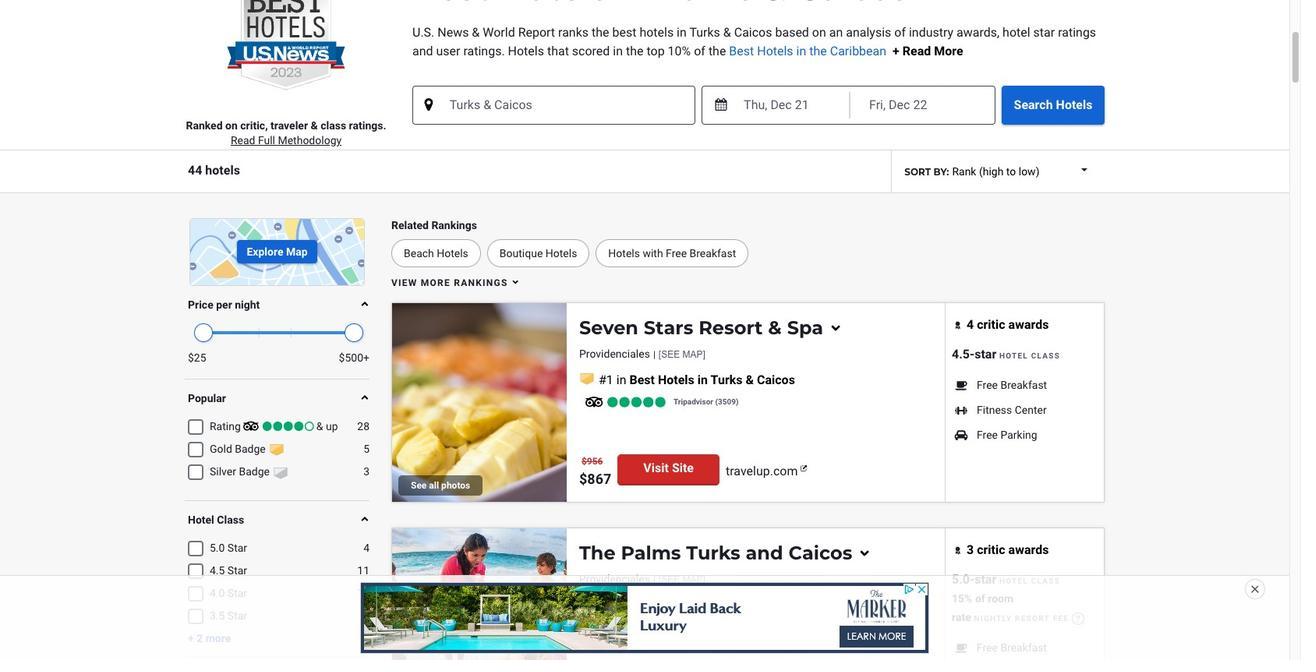 Task type: describe. For each thing, give the bounding box(es) containing it.
2 free breakfast from the top
[[977, 642, 1048, 654]]

sort by:
[[905, 166, 950, 178]]

ratings. inside ranked on critic, traveler & class ratings. read full methodology
[[349, 119, 387, 132]]

6
[[364, 610, 370, 622]]

price per night
[[188, 299, 260, 311]]

End Date text field
[[870, 92, 940, 119]]

hotels with free breakfast link
[[596, 239, 749, 267]]

view
[[392, 277, 418, 288]]

44
[[188, 163, 202, 178]]

3.5 star
[[210, 610, 247, 622]]

4.5-star hotel class
[[952, 347, 1061, 362]]

& inside ranked on critic, traveler & class ratings. read full methodology
[[311, 119, 318, 132]]

room
[[989, 592, 1014, 605]]

up
[[326, 420, 338, 433]]

tripadvisor ( for turks
[[674, 623, 718, 632]]

badge for silver badge
[[239, 465, 270, 478]]

hotels inside search hotels button
[[1057, 97, 1093, 112]]

5.0 star
[[210, 542, 247, 554]]

3 critic awards
[[967, 543, 1050, 557]]

+ for + read more
[[893, 44, 900, 58]]

1 vertical spatial hotels
[[205, 163, 240, 178]]

4 critic awards
[[967, 317, 1050, 332]]

based
[[776, 25, 810, 40]]

hotel class for 3 critic awards
[[1000, 577, 1061, 585]]

4.0 star
[[210, 587, 247, 600]]

hotels inside boutique hotels link
[[546, 247, 578, 259]]

critic,
[[240, 119, 268, 132]]

resort
[[699, 316, 763, 339]]

per
[[216, 299, 232, 311]]

top
[[647, 44, 665, 58]]

hotels down based at top
[[758, 44, 794, 58]]

popular
[[188, 392, 226, 405]]

advertisement region
[[361, 583, 929, 654]]

11
[[357, 564, 370, 577]]

star for 5.0 star
[[228, 542, 247, 554]]

0 vertical spatial breakfast
[[690, 247, 737, 259]]

turks up "1270"
[[711, 599, 743, 613]]

1 vertical spatial breakfast
[[1001, 379, 1048, 391]]

best
[[613, 25, 637, 40]]

in up tripadvisor ( 1270 ) at the right of page
[[698, 599, 708, 613]]

4.5
[[210, 564, 225, 577]]

best hotels in the caribbean
[[730, 44, 890, 58]]

related rankings
[[392, 219, 477, 232]]

44 hotels
[[188, 163, 240, 178]]

free parking
[[977, 429, 1038, 441]]

hotels up tripadvisor ( 1270 ) at the right of page
[[658, 599, 695, 613]]

caribbean
[[831, 44, 887, 58]]

parking
[[1001, 429, 1038, 441]]

# for the
[[599, 599, 607, 613]]

methodology
[[278, 134, 342, 146]]

gold
[[210, 443, 232, 455]]

read full methodology link
[[231, 134, 342, 146]]

providenciales for the
[[580, 574, 650, 586]]

star for 3.5 star
[[228, 610, 247, 622]]

beach hotels
[[404, 247, 469, 259]]

hotel
[[1003, 25, 1031, 40]]

tripadvisor ( for resort
[[674, 398, 718, 406]]

beach hotels link
[[392, 239, 481, 267]]

) for turks
[[736, 623, 739, 632]]

1270
[[718, 623, 736, 632]]

the up scored
[[592, 25, 610, 40]]

turks up # 2 in best hotels in turks & caicos
[[687, 542, 741, 564]]

seven
[[580, 316, 639, 339]]

1
[[607, 373, 614, 388]]

turks up 3509
[[711, 373, 743, 388]]

+ read more button
[[893, 44, 964, 58]]

15%
[[952, 592, 973, 605]]

& left based at top
[[724, 25, 732, 40]]

) for resort
[[736, 398, 739, 406]]

analysis
[[847, 25, 892, 40]]

& inside hotel class element
[[317, 420, 323, 433]]

read inside ranked on critic, traveler & class ratings. read full methodology
[[231, 134, 255, 146]]

# 1 in best hotels in turks & caicos
[[599, 373, 796, 388]]

nightly resort fee
[[972, 614, 1070, 623]]

scored
[[572, 44, 610, 58]]

1 vertical spatial and
[[746, 542, 784, 564]]

10%
[[668, 44, 691, 58]]

traveler
[[271, 119, 308, 132]]

user
[[436, 44, 461, 58]]

boutique hotels link
[[487, 239, 590, 267]]

map
[[286, 245, 308, 258]]

visit site
[[644, 461, 694, 476]]

star for 4 critic awards
[[975, 347, 997, 362]]

hotel class element for popular
[[188, 419, 370, 480]]

star for 4.0 star
[[228, 587, 247, 600]]

critic for 4
[[978, 317, 1006, 332]]

tripadvisor ( 1270 )
[[674, 623, 739, 632]]

visit site button
[[618, 454, 720, 486]]

$956 $867
[[580, 456, 612, 487]]

center
[[1015, 404, 1047, 416]]

1 horizontal spatial read
[[903, 44, 932, 58]]

ranked
[[186, 119, 223, 132]]

hotel
[[188, 514, 214, 526]]

star inside u.s. news & world report ranks the best hotels in turks & caicos based on an analysis of industry awards, hotel star ratings and user ratings.                  hotels that scored in the top 10% of the
[[1034, 25, 1056, 40]]

& down the palms turks and caicos
[[746, 599, 754, 613]]

2 for #
[[607, 599, 614, 613]]

tripadvisor traveler rating 4.5 based on 1270 reviews image
[[580, 620, 672, 636]]

the left top
[[626, 44, 644, 58]]

fitness
[[977, 404, 1013, 416]]

and inside u.s. news & world report ranks the best hotels in turks & caicos based on an analysis of industry awards, hotel star ratings and user ratings.                  hotels that scored in the top 10% of the
[[413, 44, 433, 58]]

an
[[830, 25, 843, 40]]

1 vertical spatial rankings
[[454, 277, 508, 288]]

providenciales for seven
[[580, 348, 650, 361]]

tripadvisor ( 3509 )
[[674, 398, 739, 406]]

+ read more
[[893, 44, 964, 58]]

search hotels button
[[1002, 86, 1105, 125]]

news
[[438, 25, 469, 40]]

explore
[[247, 245, 284, 258]]

2 vertical spatial breakfast
[[1001, 642, 1048, 654]]

1 free breakfast from the top
[[977, 379, 1048, 391]]

3509
[[718, 398, 736, 406]]

4.0
[[210, 587, 225, 600]]

4.5 star
[[210, 564, 247, 577]]

full
[[258, 134, 275, 146]]

free down the fitness
[[977, 429, 998, 441]]

u.s.
[[413, 25, 435, 40]]

awards,
[[957, 25, 1000, 40]]

with
[[643, 247, 664, 259]]

0 vertical spatial of
[[895, 25, 906, 40]]

on inside ranked on critic, traveler & class ratings. read full methodology
[[225, 119, 238, 132]]



Task type: locate. For each thing, give the bounding box(es) containing it.
hotel class element containing 5.0 star
[[188, 540, 370, 661]]

report
[[518, 25, 555, 40]]

more down industry
[[935, 44, 964, 58]]

badge down gold badge
[[239, 465, 270, 478]]

0 vertical spatial on
[[813, 25, 827, 40]]

hotel class for 4 critic awards
[[1000, 351, 1061, 360]]

star up room
[[975, 572, 997, 587]]

see all photos
[[411, 480, 471, 491]]

in up 10%
[[677, 25, 687, 40]]

1 horizontal spatial on
[[813, 25, 827, 40]]

the left 'caribbean'
[[810, 44, 827, 58]]

1 vertical spatial more
[[421, 277, 451, 288]]

1 horizontal spatial more
[[935, 44, 964, 58]]

4 stars rating image
[[238, 420, 320, 434]]

[see map] for palms
[[659, 575, 706, 586]]

1 horizontal spatial 2
[[607, 599, 614, 613]]

of left industry
[[895, 25, 906, 40]]

best up tripadvisor traveler rating 4.5 based on 1270 reviews image
[[630, 599, 655, 613]]

hotel class inside 5.0-star hotel class
[[1000, 577, 1061, 585]]

hotel class element for hotel class
[[188, 540, 370, 661]]

search hotels
[[1014, 97, 1093, 112]]

ratings. down world
[[464, 44, 505, 58]]

0 horizontal spatial read
[[231, 134, 255, 146]]

1 vertical spatial 4
[[364, 542, 370, 554]]

3 down 5
[[364, 465, 370, 478]]

hotels inside u.s. news & world report ranks the best hotels in turks & caicos based on an analysis of industry awards, hotel star ratings and user ratings.                  hotels that scored in the top 10% of the
[[640, 25, 674, 40]]

photos
[[442, 480, 471, 491]]

1 vertical spatial #
[[599, 599, 607, 613]]

2 vertical spatial best
[[630, 599, 655, 613]]

hotels with free breakfast
[[609, 247, 737, 259]]

0 horizontal spatial 3
[[364, 465, 370, 478]]

0 vertical spatial best
[[730, 44, 755, 58]]

breakfast right with
[[690, 247, 737, 259]]

hotels left with
[[609, 247, 640, 259]]

tripadvisor traveler rating 5 based on 3509 reviews image
[[580, 395, 672, 411]]

0 vertical spatial +
[[893, 44, 900, 58]]

5.0
[[210, 542, 225, 554]]

0 vertical spatial read
[[903, 44, 932, 58]]

2
[[607, 599, 614, 613], [197, 632, 203, 645]]

rate
[[952, 611, 972, 624]]

[see map] button for stars
[[659, 350, 706, 361]]

0 vertical spatial [see map]
[[659, 350, 706, 361]]

[see map] for stars
[[659, 350, 706, 361]]

1 vertical spatial tripadvisor (
[[674, 623, 718, 632]]

turks inside u.s. news & world report ranks the best hotels in turks & caicos based on an analysis of industry awards, hotel star ratings and user ratings.                  hotels that scored in the top 10% of the
[[690, 25, 721, 40]]

0 horizontal spatial hotels
[[205, 163, 240, 178]]

awards up the 4.5-star hotel class
[[1009, 317, 1050, 332]]

1 horizontal spatial 4
[[967, 317, 974, 332]]

3 inside hotel class element
[[364, 465, 370, 478]]

caicos inside u.s. news & world report ranks the best hotels in turks & caicos based on an analysis of industry awards, hotel star ratings and user ratings.                  hotels that scored in the top 10% of the
[[735, 25, 773, 40]]

providenciales down the
[[580, 574, 650, 586]]

2 tripadvisor ( from the top
[[674, 623, 718, 632]]

0 vertical spatial awards
[[1009, 317, 1050, 332]]

1 vertical spatial hotel class
[[1000, 577, 1061, 585]]

1 vertical spatial [see map]
[[659, 575, 706, 586]]

hotel class inside the 4.5-star hotel class
[[1000, 351, 1061, 360]]

2 [see map] button from the top
[[659, 575, 706, 586]]

in
[[677, 25, 687, 40], [613, 44, 623, 58], [797, 44, 807, 58], [617, 373, 627, 388], [698, 373, 708, 388], [617, 599, 627, 613], [698, 599, 708, 613]]

0 vertical spatial hotels
[[640, 25, 674, 40]]

hotels up view more rankings
[[437, 247, 469, 259]]

interact with the calendar and add the check-in date for your trip. image
[[715, 98, 728, 111]]

0 vertical spatial tripadvisor (
[[674, 398, 718, 406]]

2 star from the top
[[228, 564, 247, 577]]

tripadvisor ( down # 1 in best hotels in turks & caicos
[[674, 398, 718, 406]]

ranks
[[559, 25, 589, 40]]

1 vertical spatial star
[[975, 347, 997, 362]]

0 vertical spatial providenciales
[[580, 348, 650, 361]]

night
[[235, 299, 260, 311]]

2 critic from the top
[[978, 543, 1006, 557]]

+
[[893, 44, 900, 58], [188, 632, 194, 645]]

turks up 10%
[[690, 25, 721, 40]]

more
[[206, 632, 231, 645]]

+ for + 2 more
[[188, 632, 194, 645]]

Start Date text field
[[744, 92, 814, 119]]

free breakfast down nightly resort fee
[[977, 642, 1048, 654]]

in down based at top
[[797, 44, 807, 58]]

1 horizontal spatial +
[[893, 44, 900, 58]]

0 vertical spatial [see map] button
[[659, 350, 706, 361]]

$25
[[188, 352, 206, 364]]

hotels inside hotels with free breakfast link
[[609, 247, 640, 259]]

read
[[903, 44, 932, 58], [231, 134, 255, 146]]

tripadvisor (
[[674, 398, 718, 406], [674, 623, 718, 632]]

1 horizontal spatial hotels
[[640, 25, 674, 40]]

1 horizontal spatial 3
[[967, 543, 974, 557]]

2 vertical spatial star
[[975, 572, 997, 587]]

# up tripadvisor traveler rating 4.5 based on 1270 reviews image
[[599, 599, 607, 613]]

0 horizontal spatial on
[[225, 119, 238, 132]]

0 horizontal spatial and
[[413, 44, 433, 58]]

1 vertical spatial on
[[225, 119, 238, 132]]

1 vertical spatial +
[[188, 632, 194, 645]]

and
[[413, 44, 433, 58], [746, 542, 784, 564]]

0 vertical spatial 2
[[607, 599, 614, 613]]

best for resort
[[630, 373, 655, 388]]

2 awards from the top
[[1009, 543, 1050, 557]]

4.5-
[[952, 347, 975, 362]]

3 for 3 critic awards
[[967, 543, 974, 557]]

1 critic from the top
[[978, 317, 1006, 332]]

[see map] button
[[659, 350, 706, 361], [659, 575, 706, 586]]

16
[[357, 587, 370, 600]]

1 star from the top
[[228, 542, 247, 554]]

badge for gold badge
[[235, 443, 266, 455]]

explore map button
[[237, 241, 317, 264]]

0 horizontal spatial 2
[[197, 632, 203, 645]]

free breakfast up fitness center
[[977, 379, 1048, 391]]

0 vertical spatial #
[[599, 373, 607, 388]]

u.s. news & world report ranks the best hotels in turks & caicos based on an analysis of industry awards, hotel star ratings and user ratings.                  hotels that scored in the top 10% of the
[[413, 25, 1097, 58]]

rankings up "beach hotels" link
[[432, 219, 477, 232]]

free down '15% of room rate'
[[977, 642, 998, 654]]

badge up the silver badge
[[235, 443, 266, 455]]

palms
[[621, 542, 681, 564]]

fitness center
[[977, 404, 1047, 416]]

1 horizontal spatial ratings.
[[464, 44, 505, 58]]

[see map] button for palms
[[659, 575, 706, 586]]

5
[[364, 443, 370, 455]]

star down 4 critic awards
[[975, 347, 997, 362]]

& left the spa
[[769, 316, 782, 339]]

of
[[895, 25, 906, 40], [694, 44, 706, 58], [976, 592, 986, 605]]

on left critic,
[[225, 119, 238, 132]]

1 vertical spatial [see map] button
[[659, 575, 706, 586]]

0 vertical spatial ratings.
[[464, 44, 505, 58]]

0 vertical spatial badge
[[235, 443, 266, 455]]

1 vertical spatial ratings.
[[349, 119, 387, 132]]

0 horizontal spatial of
[[694, 44, 706, 58]]

1 vertical spatial providenciales
[[580, 574, 650, 586]]

) down # 1 in best hotels in turks & caicos
[[736, 398, 739, 406]]

in up tripadvisor ( 3509 )
[[698, 373, 708, 388]]

silver
[[210, 465, 236, 478]]

world
[[483, 25, 515, 40]]

best hotels in the caribbean link
[[730, 44, 890, 58]]

on inside u.s. news & world report ranks the best hotels in turks & caicos based on an analysis of industry awards, hotel star ratings and user ratings.                  hotels that scored in the top 10% of the
[[813, 25, 827, 40]]

hotels right boutique
[[546, 247, 578, 259]]

free inside hotels with free breakfast link
[[666, 247, 687, 259]]

related
[[392, 219, 429, 232]]

1 hotel class element from the top
[[188, 419, 370, 480]]

explore map
[[247, 245, 308, 258]]

2 [see map] from the top
[[659, 575, 706, 586]]

[see map] button up # 1 in best hotels in turks & caicos
[[659, 350, 706, 361]]

0 vertical spatial critic
[[978, 317, 1006, 332]]

awards for 4 critic awards
[[1009, 317, 1050, 332]]

[see map] up # 2 in best hotels in turks & caicos
[[659, 575, 706, 586]]

hotels right the search
[[1057, 97, 1093, 112]]

0 horizontal spatial +
[[188, 632, 194, 645]]

4
[[967, 317, 974, 332], [364, 542, 370, 554]]

2 providenciales from the top
[[580, 574, 650, 586]]

the
[[592, 25, 610, 40], [626, 44, 644, 58], [709, 44, 727, 58], [810, 44, 827, 58]]

1 ) from the top
[[736, 398, 739, 406]]

None field
[[448, 97, 695, 113]]

1 vertical spatial hotel class element
[[188, 540, 370, 661]]

critic up the 4.5-star hotel class
[[978, 317, 1006, 332]]

2 hotel class from the top
[[1000, 577, 1061, 585]]

1 tripadvisor ( from the top
[[674, 398, 718, 406]]

5.0-
[[952, 572, 975, 587]]

hotels inside "beach hotels" link
[[437, 247, 469, 259]]

free up the fitness
[[977, 379, 998, 391]]

ratings
[[1059, 25, 1097, 40]]

)
[[736, 398, 739, 406], [736, 623, 739, 632]]

travelup.com
[[726, 464, 798, 479]]

4 star from the top
[[228, 610, 247, 622]]

search
[[1014, 97, 1054, 112]]

star right 4.0
[[228, 587, 247, 600]]

2 # from the top
[[599, 599, 607, 613]]

hotel class element
[[188, 419, 370, 480], [188, 540, 370, 661]]

# 2 in best hotels in turks & caicos
[[599, 599, 796, 613]]

3 up 5.0-
[[967, 543, 974, 557]]

hotel class up room
[[1000, 577, 1061, 585]]

of right 15%
[[976, 592, 986, 605]]

hotels right 44
[[205, 163, 240, 178]]

boutique hotels
[[500, 247, 578, 259]]

read down critic,
[[231, 134, 255, 146]]

1 vertical spatial best
[[630, 373, 655, 388]]

the palms turks and caicos
[[580, 542, 853, 564]]

$867
[[580, 471, 612, 487]]

turks
[[690, 25, 721, 40], [711, 373, 743, 388], [687, 542, 741, 564], [711, 599, 743, 613]]

sort
[[905, 166, 932, 178]]

breakfast
[[690, 247, 737, 259], [1001, 379, 1048, 391], [1001, 642, 1048, 654]]

boutique
[[500, 247, 543, 259]]

4 for 4
[[364, 542, 370, 554]]

1 vertical spatial 2
[[197, 632, 203, 645]]

1 # from the top
[[599, 373, 607, 388]]

critic for 3
[[978, 543, 1006, 557]]

ratings. right "class"
[[349, 119, 387, 132]]

+ right 'caribbean'
[[893, 44, 900, 58]]

& right news
[[472, 25, 480, 40]]

[see map] up # 1 in best hotels in turks & caicos
[[659, 350, 706, 361]]

1 awards from the top
[[1009, 317, 1050, 332]]

rating
[[210, 420, 241, 433]]

0 vertical spatial )
[[736, 398, 739, 406]]

hotel class down 4 critic awards
[[1000, 351, 1061, 360]]

rankings down boutique
[[454, 277, 508, 288]]

star for 3 critic awards
[[975, 572, 997, 587]]

3 star from the top
[[228, 587, 247, 600]]

star right 5.0
[[228, 542, 247, 554]]

1 hotel class from the top
[[1000, 351, 1061, 360]]

28
[[357, 420, 370, 433]]

$500+
[[339, 352, 370, 364]]

3 for 3
[[364, 465, 370, 478]]

1 horizontal spatial of
[[895, 25, 906, 40]]

& down resort
[[746, 373, 754, 388]]

2 vertical spatial of
[[976, 592, 986, 605]]

critic up 5.0-star hotel class
[[978, 543, 1006, 557]]

breakfast down nightly resort fee
[[1001, 642, 1048, 654]]

ratings. inside u.s. news & world report ranks the best hotels in turks & caicos based on an analysis of industry awards, hotel star ratings and user ratings.                  hotels that scored in the top 10% of the
[[464, 44, 505, 58]]

& up
[[317, 420, 338, 433]]

[see map] button up # 2 in best hotels in turks & caicos
[[659, 575, 706, 586]]

1 [see map] button from the top
[[659, 350, 706, 361]]

seven stars resort & spa
[[580, 316, 824, 339]]

tripadvisor ( down # 2 in best hotels in turks & caicos
[[674, 623, 718, 632]]

1 vertical spatial 3
[[967, 543, 974, 557]]

in down the best
[[613, 44, 623, 58]]

best up tripadvisor traveler rating 5 based on 3509 reviews image
[[630, 373, 655, 388]]

0 vertical spatial star
[[1034, 25, 1056, 40]]

0 vertical spatial more
[[935, 44, 964, 58]]

hotels down report
[[508, 44, 544, 58]]

15% of room rate
[[952, 592, 1014, 624]]

star for 4.5 star
[[228, 564, 247, 577]]

free breakfast
[[977, 379, 1048, 391], [977, 642, 1048, 654]]

# for seven
[[599, 373, 607, 388]]

1 providenciales from the top
[[580, 348, 650, 361]]

$956
[[582, 456, 603, 467]]

0 horizontal spatial 4
[[364, 542, 370, 554]]

in up tripadvisor traveler rating 4.5 based on 1270 reviews image
[[617, 599, 627, 613]]

0 vertical spatial rankings
[[432, 219, 477, 232]]

of inside '15% of room rate'
[[976, 592, 986, 605]]

2 horizontal spatial of
[[976, 592, 986, 605]]

& left up
[[317, 420, 323, 433]]

1 vertical spatial of
[[694, 44, 706, 58]]

hotel class
[[1000, 351, 1061, 360], [1000, 577, 1061, 585]]

in right the 1
[[617, 373, 627, 388]]

4 up 4.5-
[[967, 317, 974, 332]]

hotels up tripadvisor ( 3509 )
[[658, 373, 695, 388]]

# up tripadvisor traveler rating 5 based on 3509 reviews image
[[599, 373, 607, 388]]

on left 'an'
[[813, 25, 827, 40]]

4 up 11
[[364, 542, 370, 554]]

2 up tripadvisor traveler rating 4.5 based on 1270 reviews image
[[607, 599, 614, 613]]

hotels inside u.s. news & world report ranks the best hotels in turks & caicos based on an analysis of industry awards, hotel star ratings and user ratings.                  hotels that scored in the top 10% of the
[[508, 44, 544, 58]]

1 vertical spatial awards
[[1009, 543, 1050, 557]]

5.0-star hotel class
[[952, 572, 1061, 587]]

hotel class element containing rating
[[188, 419, 370, 480]]

0 vertical spatial hotel class
[[1000, 351, 1061, 360]]

0 horizontal spatial more
[[421, 277, 451, 288]]

2 for +
[[197, 632, 203, 645]]

1 vertical spatial )
[[736, 623, 739, 632]]

1 horizontal spatial and
[[746, 542, 784, 564]]

3.5
[[210, 610, 225, 622]]

star right 4.5
[[228, 564, 247, 577]]

awards up 5.0-star hotel class
[[1009, 543, 1050, 557]]

the right 10%
[[709, 44, 727, 58]]

0 vertical spatial and
[[413, 44, 433, 58]]

free right with
[[666, 247, 687, 259]]

4 for 4 critic awards
[[967, 317, 974, 332]]

1 vertical spatial read
[[231, 134, 255, 146]]

more down "beach hotels" link
[[421, 277, 451, 288]]

1 vertical spatial badge
[[239, 465, 270, 478]]

Turks & Caicos text field
[[448, 97, 695, 113]]

0 vertical spatial 3
[[364, 465, 370, 478]]

best right 10%
[[730, 44, 755, 58]]

1 vertical spatial critic
[[978, 543, 1006, 557]]

2 left more
[[197, 632, 203, 645]]

price
[[188, 299, 214, 311]]

2 ) from the top
[[736, 623, 739, 632]]

1 [see map] from the top
[[659, 350, 706, 361]]

hotels
[[640, 25, 674, 40], [205, 163, 240, 178]]

[see map]
[[659, 350, 706, 361], [659, 575, 706, 586]]

0 vertical spatial 4
[[967, 317, 974, 332]]

0 vertical spatial hotel class element
[[188, 419, 370, 480]]

silver badge
[[210, 465, 270, 478]]

breakfast up the center
[[1001, 379, 1048, 391]]

hotels up top
[[640, 25, 674, 40]]

on
[[813, 25, 827, 40], [225, 119, 238, 132]]

of right 10%
[[694, 44, 706, 58]]

all
[[429, 480, 439, 491]]

star right hotel
[[1034, 25, 1056, 40]]

best for turks
[[630, 599, 655, 613]]

+ 2 more
[[188, 632, 231, 645]]

2 hotel class element from the top
[[188, 540, 370, 661]]

read down industry
[[903, 44, 932, 58]]

the
[[580, 542, 616, 564]]

& up methodology
[[311, 119, 318, 132]]

1 vertical spatial free breakfast
[[977, 642, 1048, 654]]

class
[[321, 119, 346, 132]]

providenciales up the 1
[[580, 348, 650, 361]]

awards for 3 critic awards
[[1009, 543, 1050, 557]]

0 horizontal spatial ratings.
[[349, 119, 387, 132]]

) down # 2 in best hotels in turks & caicos
[[736, 623, 739, 632]]

star right 3.5
[[228, 610, 247, 622]]

+ left more
[[188, 632, 194, 645]]

0 vertical spatial free breakfast
[[977, 379, 1048, 391]]



Task type: vqa. For each thing, say whether or not it's contained in the screenshot.
4 corresponding to 4 critic awards
yes



